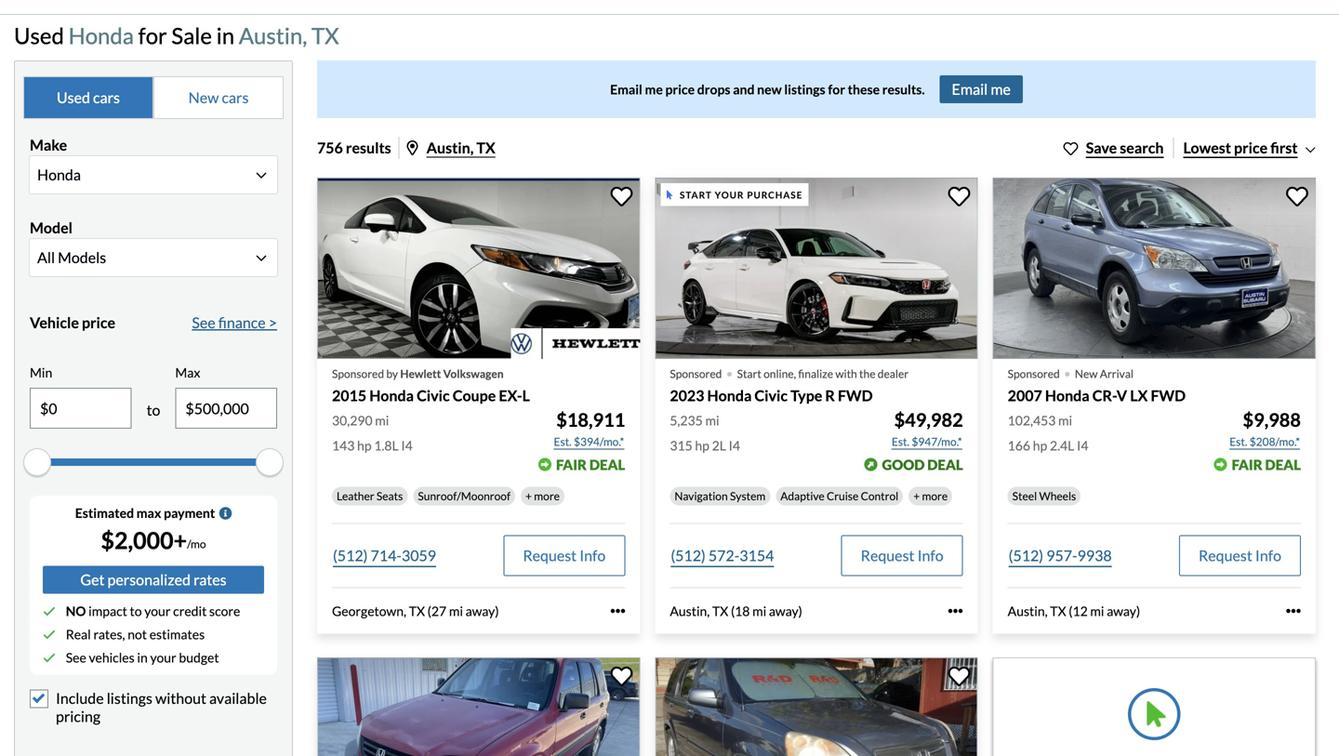 Task type: describe. For each thing, give the bounding box(es) containing it.
sponsored for $18,911
[[332, 367, 384, 381]]

include listings without available pricing
[[56, 689, 267, 725]]

listings inside include listings without available pricing
[[107, 689, 152, 708]]

$394/mo.*
[[574, 435, 625, 448]]

request for $49,982
[[861, 546, 915, 565]]

not
[[128, 627, 147, 642]]

the
[[860, 367, 876, 381]]

3154
[[740, 546, 774, 565]]

honda inside sponsored by hewlett volkswagen 2015 honda civic coupe ex-l
[[370, 387, 414, 405]]

(512) 572-3154
[[671, 546, 774, 565]]

957-
[[1047, 546, 1078, 565]]

type
[[791, 387, 823, 405]]

mi right (12
[[1091, 603, 1105, 619]]

+ more for ·
[[914, 489, 948, 503]]

see vehicles in your budget
[[66, 650, 219, 666]]

tx for $9,988
[[1051, 603, 1067, 619]]

· for $9,988
[[1064, 356, 1072, 389]]

austin, for austin, tx
[[427, 138, 474, 157]]

with
[[836, 367, 857, 381]]

· for $49,982
[[726, 356, 734, 389]]

1 horizontal spatial price
[[666, 81, 695, 97]]

(512) for $18,911
[[333, 546, 368, 565]]

(512) 714-3059 button
[[332, 535, 437, 576]]

est. for $18,911
[[554, 435, 572, 448]]

leather seats
[[337, 489, 403, 503]]

hewlett
[[400, 367, 441, 381]]

info for $18,911
[[580, 546, 606, 565]]

save search
[[1086, 138, 1164, 157]]

new inside the sponsored · new arrival 2007 honda cr-v lx fwd
[[1075, 367, 1098, 381]]

search
[[1120, 138, 1164, 157]]

adaptive
[[781, 489, 825, 503]]

mi inside 5,235 mi 315 hp 2l i4
[[706, 412, 720, 428]]

max
[[137, 505, 161, 521]]

sponsored for $9,988
[[1008, 367, 1060, 381]]

mi right (27
[[449, 603, 463, 619]]

by
[[386, 367, 398, 381]]

email me button
[[940, 75, 1023, 103]]

143
[[332, 438, 355, 453]]

1 horizontal spatial in
[[216, 22, 235, 49]]

3059
[[402, 546, 436, 565]]

steel
[[1013, 489, 1037, 503]]

315
[[670, 438, 693, 453]]

vehicles
[[89, 650, 135, 666]]

save search button
[[1064, 137, 1164, 159]]

v
[[1117, 387, 1128, 405]]

alabaster silver metallic 2006 honda cr-v se awd suv / crossover all-wheel drive automatic image
[[655, 658, 978, 756]]

hp for $49,982
[[695, 438, 710, 453]]

email for email me
[[952, 80, 988, 98]]

finance
[[218, 313, 266, 331]]

est. $947/mo.* button
[[891, 432, 963, 451]]

austin, tx (12 mi away)
[[1008, 603, 1141, 619]]

austin, for austin, tx (12 mi away)
[[1008, 603, 1048, 619]]

your for see vehicles in your budget
[[150, 650, 176, 666]]

30,290 mi 143 hp 1.8l i4
[[332, 412, 413, 453]]

impact
[[89, 603, 127, 619]]

get personalized rates
[[80, 571, 227, 589]]

0 horizontal spatial start
[[680, 189, 712, 200]]

fair deal for hewlett volkswagen
[[556, 456, 625, 473]]

austin, tx button
[[407, 138, 496, 157]]

wheels
[[1040, 489, 1077, 503]]

seats
[[377, 489, 403, 503]]

mi right (18
[[753, 603, 767, 619]]

ex-
[[499, 387, 522, 405]]

good
[[882, 456, 925, 473]]

georgetown, tx (27 mi away)
[[332, 603, 499, 619]]

new cars button
[[154, 76, 284, 119]]

0 vertical spatial your
[[715, 189, 745, 200]]

coupe
[[453, 387, 496, 405]]

red 1998 honda cr-v lx suv / crossover front-wheel drive 4-speed automatic image
[[317, 658, 640, 756]]

102,453 mi 166 hp 2.4l i4
[[1008, 412, 1089, 453]]

ellipsis h image
[[1287, 604, 1302, 619]]

tx for $49,982
[[713, 603, 729, 619]]

no
[[66, 603, 86, 619]]

(512) 957-9938
[[1009, 546, 1112, 565]]

arrival
[[1100, 367, 1134, 381]]

navigation system
[[675, 489, 766, 503]]

map marker alt image
[[407, 140, 418, 155]]

used for used honda for sale in austin, tx
[[14, 22, 64, 49]]

email me
[[952, 80, 1011, 98]]

fair for hewlett volkswagen
[[556, 456, 587, 473]]

hp for $18,911
[[357, 438, 372, 453]]

714-
[[371, 546, 402, 565]]

102,453
[[1008, 412, 1056, 428]]

$18,911
[[557, 409, 625, 431]]

1 horizontal spatial listings
[[785, 81, 826, 97]]

civic inside sponsored · start online, finalize with the dealer 2023 honda civic type r fwd
[[755, 387, 788, 405]]

used honda for sale in austin, tx
[[14, 22, 339, 49]]

5,235
[[670, 412, 703, 428]]

adaptive cruise control
[[781, 489, 899, 503]]

est. $208/mo.* button
[[1229, 432, 1302, 451]]

model
[[30, 218, 73, 237]]

2l
[[712, 438, 727, 453]]

your for no impact to your credit score
[[144, 603, 171, 619]]

(512) 572-3154 button
[[670, 535, 775, 576]]

r
[[826, 387, 835, 405]]

rates,
[[93, 627, 125, 642]]

credit
[[173, 603, 207, 619]]

used cars
[[57, 88, 120, 106]]

request info for $9,988
[[1199, 546, 1282, 565]]

30,290
[[332, 412, 373, 428]]

estimates
[[150, 627, 205, 642]]

white 2015 honda civic coupe ex-l coupe front-wheel drive continuously variable transmission image
[[317, 178, 640, 359]]

request info for $18,911
[[523, 546, 606, 565]]

756
[[317, 138, 343, 157]]

honda inside sponsored · start online, finalize with the dealer 2023 honda civic type r fwd
[[708, 387, 752, 405]]

online,
[[764, 367, 796, 381]]

i4 for $9,988
[[1077, 438, 1089, 453]]

572-
[[709, 546, 740, 565]]

est. for $49,982
[[892, 435, 910, 448]]

est. $394/mo.* button
[[553, 432, 625, 451]]

used cars button
[[23, 76, 154, 119]]

start inside sponsored · start online, finalize with the dealer 2023 honda civic type r fwd
[[737, 367, 762, 381]]

no impact to your credit score
[[66, 603, 240, 619]]

finalize
[[799, 367, 834, 381]]

sale
[[172, 22, 212, 49]]

info circle image
[[219, 507, 232, 520]]

Max text field
[[176, 389, 276, 428]]

$18,911 est. $394/mo.*
[[554, 409, 625, 448]]

dealer
[[878, 367, 909, 381]]

email me price drops and new listings for these results.
[[610, 81, 925, 97]]

fair for ·
[[1232, 456, 1263, 473]]

volkswagen
[[443, 367, 504, 381]]

info for $9,988
[[1256, 546, 1282, 565]]

deal for $49,982
[[928, 456, 963, 473]]

honda inside the sponsored · new arrival 2007 honda cr-v lx fwd
[[1046, 387, 1090, 405]]

system
[[730, 489, 766, 503]]

9938
[[1078, 546, 1112, 565]]

lx
[[1131, 387, 1148, 405]]



Task type: vqa. For each thing, say whether or not it's contained in the screenshot.
"REAR-"
no



Task type: locate. For each thing, give the bounding box(es) containing it.
0 horizontal spatial me
[[645, 81, 663, 97]]

tx for $18,911
[[409, 603, 425, 619]]

sponsored · new arrival 2007 honda cr-v lx fwd
[[1008, 356, 1186, 405]]

austin, right sale
[[239, 22, 307, 49]]

3 request info from the left
[[1199, 546, 1282, 565]]

2 i4 from the left
[[729, 438, 741, 453]]

0 horizontal spatial fair
[[556, 456, 587, 473]]

get personalized rates button
[[43, 566, 264, 594]]

2 horizontal spatial request
[[1199, 546, 1253, 565]]

0 horizontal spatial new
[[189, 88, 219, 106]]

austin, left (12
[[1008, 603, 1048, 619]]

white 2023 honda civic type r fwd hatchback front-wheel drive 6-speed manual image
[[655, 178, 978, 359]]

fwd inside sponsored · start online, finalize with the dealer 2023 honda civic type r fwd
[[838, 387, 873, 405]]

i4 right 2.4l
[[1077, 438, 1089, 453]]

sponsored inside the sponsored · new arrival 2007 honda cr-v lx fwd
[[1008, 367, 1060, 381]]

deal for $18,911
[[590, 456, 625, 473]]

deal down $208/mo.*
[[1266, 456, 1302, 473]]

0 horizontal spatial +
[[526, 489, 532, 503]]

more down est. $394/mo.* button
[[534, 489, 560, 503]]

i4 inside 102,453 mi 166 hp 2.4l i4
[[1077, 438, 1089, 453]]

3 info from the left
[[1256, 546, 1282, 565]]

estimated
[[75, 505, 134, 521]]

0 horizontal spatial in
[[137, 650, 148, 666]]

1 horizontal spatial (512)
[[671, 546, 706, 565]]

steel wheels
[[1013, 489, 1077, 503]]

see finance > link
[[192, 311, 277, 334]]

est. for $9,988
[[1230, 435, 1248, 448]]

756 results
[[317, 138, 391, 157]]

2 fwd from the left
[[1151, 387, 1186, 405]]

0 horizontal spatial ·
[[726, 356, 734, 389]]

start left online,
[[737, 367, 762, 381]]

sponsored for $49,982
[[670, 367, 722, 381]]

hewlett volkswagen image
[[511, 328, 640, 359]]

away) for $49,982
[[769, 603, 803, 619]]

1 horizontal spatial hp
[[695, 438, 710, 453]]

email left drops
[[610, 81, 643, 97]]

start
[[680, 189, 712, 200], [737, 367, 762, 381]]

1 horizontal spatial me
[[991, 80, 1011, 98]]

for
[[138, 22, 167, 49], [828, 81, 846, 97]]

hp inside 30,290 mi 143 hp 1.8l i4
[[357, 438, 372, 453]]

mi up 2.4l
[[1059, 412, 1073, 428]]

vehicle
[[30, 313, 79, 331]]

2 hp from the left
[[695, 438, 710, 453]]

hp right 143
[[357, 438, 372, 453]]

1 fair from the left
[[556, 456, 587, 473]]

without
[[155, 689, 206, 708]]

2 + more from the left
[[914, 489, 948, 503]]

include
[[56, 689, 104, 708]]

ellipsis h image for hewlett volkswagen
[[611, 604, 625, 619]]

$49,982
[[895, 409, 963, 431]]

3 away) from the left
[[1107, 603, 1141, 619]]

i4 for $18,911
[[401, 438, 413, 453]]

2 request info button from the left
[[842, 535, 963, 576]]

fair deal down est. $394/mo.* button
[[556, 456, 625, 473]]

2 · from the left
[[1064, 356, 1072, 389]]

away) for $18,911
[[466, 603, 499, 619]]

2 cars from the left
[[222, 88, 249, 106]]

0 horizontal spatial see
[[66, 650, 86, 666]]

see for see finance >
[[192, 313, 216, 331]]

results
[[346, 138, 391, 157]]

navigation
[[675, 489, 728, 503]]

cars for used cars
[[93, 88, 120, 106]]

request for $9,988
[[1199, 546, 1253, 565]]

used inside button
[[57, 88, 90, 106]]

1 cars from the left
[[93, 88, 120, 106]]

hp inside 5,235 mi 315 hp 2l i4
[[695, 438, 710, 453]]

2 info from the left
[[918, 546, 944, 565]]

1 horizontal spatial more
[[922, 489, 948, 503]]

pricing
[[56, 707, 100, 725]]

civic down hewlett
[[417, 387, 450, 405]]

price left drops
[[666, 81, 695, 97]]

0 horizontal spatial listings
[[107, 689, 152, 708]]

2 more from the left
[[922, 489, 948, 503]]

1 horizontal spatial email
[[952, 80, 988, 98]]

more for ·
[[922, 489, 948, 503]]

$2,000+
[[101, 527, 187, 555]]

rates
[[194, 571, 227, 589]]

2 away) from the left
[[769, 603, 803, 619]]

2 (512) from the left
[[671, 546, 706, 565]]

check image up check image
[[43, 605, 56, 618]]

est. inside $9,988 est. $208/mo.*
[[1230, 435, 1248, 448]]

sponsored up 2015
[[332, 367, 384, 381]]

2 horizontal spatial sponsored
[[1008, 367, 1060, 381]]

1 horizontal spatial est.
[[892, 435, 910, 448]]

to left max text field
[[147, 401, 160, 419]]

sponsored · start online, finalize with the dealer 2023 honda civic type r fwd
[[670, 356, 909, 405]]

ellipsis h image for ·
[[949, 604, 963, 619]]

(512) left 572-
[[671, 546, 706, 565]]

fair down est. $394/mo.* button
[[556, 456, 587, 473]]

est. left $208/mo.*
[[1230, 435, 1248, 448]]

1 horizontal spatial cars
[[222, 88, 249, 106]]

me
[[991, 80, 1011, 98], [645, 81, 663, 97]]

2 horizontal spatial away)
[[1107, 603, 1141, 619]]

est. inside $49,982 est. $947/mo.*
[[892, 435, 910, 448]]

1 horizontal spatial + more
[[914, 489, 948, 503]]

$2,000+ /mo
[[101, 527, 206, 555]]

2 fair from the left
[[1232, 456, 1263, 473]]

+ more
[[526, 489, 560, 503], [914, 489, 948, 503]]

(512) for $49,982
[[671, 546, 706, 565]]

1 request from the left
[[523, 546, 577, 565]]

purchase
[[747, 189, 803, 200]]

fair deal
[[556, 456, 625, 473], [1232, 456, 1302, 473]]

1 horizontal spatial new
[[1075, 367, 1098, 381]]

1 more from the left
[[534, 489, 560, 503]]

1 horizontal spatial i4
[[729, 438, 741, 453]]

honda left cr-
[[1046, 387, 1090, 405]]

email right results.
[[952, 80, 988, 98]]

0 horizontal spatial + more
[[526, 489, 560, 503]]

1 check image from the top
[[43, 605, 56, 618]]

used up make
[[57, 88, 90, 106]]

austin, left (18
[[670, 603, 710, 619]]

2 horizontal spatial est.
[[1230, 435, 1248, 448]]

1 horizontal spatial fwd
[[1151, 387, 1186, 405]]

2.4l
[[1050, 438, 1075, 453]]

fair
[[556, 456, 587, 473], [1232, 456, 1263, 473]]

· right 2023
[[726, 356, 734, 389]]

1 request info from the left
[[523, 546, 606, 565]]

listings down see vehicles in your budget
[[107, 689, 152, 708]]

1 vertical spatial your
[[144, 603, 171, 619]]

listings
[[785, 81, 826, 97], [107, 689, 152, 708]]

price right vehicle
[[82, 313, 115, 331]]

0 horizontal spatial i4
[[401, 438, 413, 453]]

cars
[[93, 88, 120, 106], [222, 88, 249, 106]]

1 ellipsis h image from the left
[[611, 604, 625, 619]]

these
[[848, 81, 880, 97]]

0 vertical spatial check image
[[43, 605, 56, 618]]

· inside the sponsored · new arrival 2007 honda cr-v lx fwd
[[1064, 356, 1072, 389]]

sponsored inside sponsored · start online, finalize with the dealer 2023 honda civic type r fwd
[[670, 367, 722, 381]]

i4 right 2l
[[729, 438, 741, 453]]

away) right (18
[[769, 603, 803, 619]]

results.
[[883, 81, 925, 97]]

min
[[30, 365, 52, 380]]

deal down $947/mo.*
[[928, 456, 963, 473]]

in down not
[[137, 650, 148, 666]]

0 horizontal spatial ellipsis h image
[[611, 604, 625, 619]]

0 vertical spatial in
[[216, 22, 235, 49]]

i4 right 1.8l
[[401, 438, 413, 453]]

2 horizontal spatial request info
[[1199, 546, 1282, 565]]

honda down the cargurus logo homepage link 'link'
[[68, 22, 134, 49]]

1 vertical spatial check image
[[43, 652, 56, 665]]

for left these
[[828, 81, 846, 97]]

mi up 1.8l
[[375, 412, 389, 428]]

hp inside 102,453 mi 166 hp 2.4l i4
[[1033, 438, 1048, 453]]

me for email me price drops and new listings for these results.
[[645, 81, 663, 97]]

0 vertical spatial used
[[14, 22, 64, 49]]

1 + from the left
[[526, 489, 532, 503]]

mi up 2l
[[706, 412, 720, 428]]

1 hp from the left
[[357, 438, 372, 453]]

used down cargurus logo homepage link
[[14, 22, 64, 49]]

real rates, not estimates
[[66, 627, 205, 642]]

est. inside '$18,911 est. $394/mo.*'
[[554, 435, 572, 448]]

0 vertical spatial listings
[[785, 81, 826, 97]]

+ for hewlett volkswagen
[[526, 489, 532, 503]]

1.8l
[[374, 438, 399, 453]]

2 ellipsis h image from the left
[[949, 604, 963, 619]]

0 vertical spatial new
[[189, 88, 219, 106]]

2 check image from the top
[[43, 652, 56, 665]]

personalized
[[108, 571, 191, 589]]

1 horizontal spatial start
[[737, 367, 762, 381]]

est. down $18,911
[[554, 435, 572, 448]]

1 vertical spatial see
[[66, 650, 86, 666]]

see finance >
[[192, 313, 277, 331]]

0 horizontal spatial sponsored
[[332, 367, 384, 381]]

0 horizontal spatial (512)
[[333, 546, 368, 565]]

in right sale
[[216, 22, 235, 49]]

see left finance
[[192, 313, 216, 331]]

$947/mo.*
[[912, 435, 963, 448]]

0 horizontal spatial est.
[[554, 435, 572, 448]]

more down good deal
[[922, 489, 948, 503]]

1 horizontal spatial to
[[147, 401, 160, 419]]

1 horizontal spatial request info button
[[842, 535, 963, 576]]

sponsored inside sponsored by hewlett volkswagen 2015 honda civic coupe ex-l
[[332, 367, 384, 381]]

1 horizontal spatial deal
[[928, 456, 963, 473]]

0 horizontal spatial for
[[138, 22, 167, 49]]

estimated max payment
[[75, 505, 215, 521]]

· inside sponsored · start online, finalize with the dealer 2023 honda civic type r fwd
[[726, 356, 734, 389]]

request info button for $9,988
[[1180, 535, 1302, 576]]

max
[[175, 365, 200, 380]]

away) right (27
[[466, 603, 499, 619]]

1 sponsored from the left
[[332, 367, 384, 381]]

info
[[580, 546, 606, 565], [918, 546, 944, 565], [1256, 546, 1282, 565]]

your down estimates
[[150, 650, 176, 666]]

(512) 714-3059
[[333, 546, 436, 565]]

1 horizontal spatial ·
[[1064, 356, 1072, 389]]

payment
[[164, 505, 215, 521]]

/mo
[[187, 537, 206, 551]]

hp
[[357, 438, 372, 453], [695, 438, 710, 453], [1033, 438, 1048, 453]]

i4 inside 5,235 mi 315 hp 2l i4
[[729, 438, 741, 453]]

1 vertical spatial in
[[137, 650, 148, 666]]

0 vertical spatial to
[[147, 401, 160, 419]]

2 vertical spatial your
[[150, 650, 176, 666]]

3 est. from the left
[[1230, 435, 1248, 448]]

sponsored up 2023
[[670, 367, 722, 381]]

2 horizontal spatial (512)
[[1009, 546, 1044, 565]]

(18
[[731, 603, 750, 619]]

email for email me price drops and new listings for these results.
[[610, 81, 643, 97]]

0 horizontal spatial email
[[610, 81, 643, 97]]

2 est. from the left
[[892, 435, 910, 448]]

hp for $9,988
[[1033, 438, 1048, 453]]

0 vertical spatial price
[[666, 81, 695, 97]]

hp left 2l
[[695, 438, 710, 453]]

1 horizontal spatial info
[[918, 546, 944, 565]]

Min text field
[[31, 389, 131, 428]]

see down real
[[66, 650, 86, 666]]

1 horizontal spatial civic
[[755, 387, 788, 405]]

real
[[66, 627, 91, 642]]

new down sale
[[189, 88, 219, 106]]

info for $49,982
[[918, 546, 944, 565]]

deal down $394/mo.*
[[590, 456, 625, 473]]

+ more for hewlett volkswagen
[[526, 489, 560, 503]]

3 request info button from the left
[[1180, 535, 1302, 576]]

0 horizontal spatial request
[[523, 546, 577, 565]]

cr-
[[1093, 387, 1117, 405]]

your up estimates
[[144, 603, 171, 619]]

$49,982 est. $947/mo.*
[[892, 409, 963, 448]]

2 request info from the left
[[861, 546, 944, 565]]

3 deal from the left
[[1266, 456, 1302, 473]]

start right mouse pointer icon on the top of page
[[680, 189, 712, 200]]

1 fair deal from the left
[[556, 456, 625, 473]]

3 request from the left
[[1199, 546, 1253, 565]]

est. up good
[[892, 435, 910, 448]]

georgetown,
[[332, 603, 407, 619]]

0 horizontal spatial to
[[130, 603, 142, 619]]

0 vertical spatial start
[[680, 189, 712, 200]]

+ right sunroof/moonroof
[[526, 489, 532, 503]]

1 away) from the left
[[466, 603, 499, 619]]

i4 inside 30,290 mi 143 hp 1.8l i4
[[401, 438, 413, 453]]

listings right new
[[785, 81, 826, 97]]

1 horizontal spatial ellipsis h image
[[949, 604, 963, 619]]

check image
[[43, 605, 56, 618], [43, 652, 56, 665]]

+ more down good deal
[[914, 489, 948, 503]]

0 horizontal spatial fair deal
[[556, 456, 625, 473]]

me for email me
[[991, 80, 1011, 98]]

(512) left 714- on the left of the page
[[333, 546, 368, 565]]

1 horizontal spatial away)
[[769, 603, 803, 619]]

2 fair deal from the left
[[1232, 456, 1302, 473]]

1 (512) from the left
[[333, 546, 368, 565]]

mouse pointer image
[[667, 190, 673, 199]]

0 horizontal spatial price
[[82, 313, 115, 331]]

good deal
[[882, 456, 963, 473]]

away) for $9,988
[[1107, 603, 1141, 619]]

(12
[[1069, 603, 1088, 619]]

austin, right map marker alt 'icon'
[[427, 138, 474, 157]]

blue 2007 honda cr-v lx fwd suv / crossover front-wheel drive 5-speed automatic overdrive image
[[993, 178, 1316, 359]]

mi inside 102,453 mi 166 hp 2.4l i4
[[1059, 412, 1073, 428]]

2 horizontal spatial info
[[1256, 546, 1282, 565]]

2007
[[1008, 387, 1043, 405]]

sunroof/moonroof
[[418, 489, 511, 503]]

request info button for $18,911
[[504, 535, 625, 576]]

0 horizontal spatial hp
[[357, 438, 372, 453]]

menu bar
[[135, 0, 1097, 14]]

more for hewlett volkswagen
[[534, 489, 560, 503]]

civic inside sponsored by hewlett volkswagen 2015 honda civic coupe ex-l
[[417, 387, 450, 405]]

check image down check image
[[43, 652, 56, 665]]

+ for ·
[[914, 489, 920, 503]]

email inside 'button'
[[952, 80, 988, 98]]

+ more down est. $394/mo.* button
[[526, 489, 560, 503]]

1 civic from the left
[[417, 387, 450, 405]]

fwd down "with"
[[838, 387, 873, 405]]

(512)
[[333, 546, 368, 565], [671, 546, 706, 565], [1009, 546, 1044, 565]]

fair deal down est. $208/mo.* button
[[1232, 456, 1302, 473]]

(512) left 957-
[[1009, 546, 1044, 565]]

3 hp from the left
[[1033, 438, 1048, 453]]

(512) 957-9938 button
[[1008, 535, 1113, 576]]

1 horizontal spatial request info
[[861, 546, 944, 565]]

hp right the 166
[[1033, 438, 1048, 453]]

2 sponsored from the left
[[670, 367, 722, 381]]

2 + from the left
[[914, 489, 920, 503]]

0 vertical spatial for
[[138, 22, 167, 49]]

me inside 'button'
[[991, 80, 1011, 98]]

ellipsis h image
[[611, 604, 625, 619], [949, 604, 963, 619]]

0 horizontal spatial more
[[534, 489, 560, 503]]

2 horizontal spatial request info button
[[1180, 535, 1302, 576]]

2 request from the left
[[861, 546, 915, 565]]

0 horizontal spatial request info
[[523, 546, 606, 565]]

1 horizontal spatial fair
[[1232, 456, 1263, 473]]

0 horizontal spatial away)
[[466, 603, 499, 619]]

$208/mo.*
[[1250, 435, 1301, 448]]

1 vertical spatial price
[[82, 313, 115, 331]]

1 vertical spatial listings
[[107, 689, 152, 708]]

see for see vehicles in your budget
[[66, 650, 86, 666]]

honda right 2023
[[708, 387, 752, 405]]

3 (512) from the left
[[1009, 546, 1044, 565]]

1 fwd from the left
[[838, 387, 873, 405]]

1 vertical spatial used
[[57, 88, 90, 106]]

away) right (12
[[1107, 603, 1141, 619]]

used
[[14, 22, 64, 49], [57, 88, 90, 106]]

(512) for $9,988
[[1009, 546, 1044, 565]]

austin, for austin, tx (18 mi away)
[[670, 603, 710, 619]]

1 · from the left
[[726, 356, 734, 389]]

2 deal from the left
[[928, 456, 963, 473]]

0 vertical spatial see
[[192, 313, 216, 331]]

1 horizontal spatial request
[[861, 546, 915, 565]]

sponsored by hewlett volkswagen 2015 honda civic coupe ex-l
[[332, 367, 530, 405]]

1 horizontal spatial sponsored
[[670, 367, 722, 381]]

+ down good deal
[[914, 489, 920, 503]]

save
[[1086, 138, 1118, 157]]

menu item
[[1194, 0, 1326, 10]]

fwd right lx
[[1151, 387, 1186, 405]]

3 sponsored from the left
[[1008, 367, 1060, 381]]

new inside button
[[189, 88, 219, 106]]

2 civic from the left
[[755, 387, 788, 405]]

2 horizontal spatial deal
[[1266, 456, 1302, 473]]

$9,988
[[1243, 409, 1302, 431]]

control
[[861, 489, 899, 503]]

5,235 mi 315 hp 2l i4
[[670, 412, 741, 453]]

to up the real rates, not estimates
[[130, 603, 142, 619]]

i4 for $49,982
[[729, 438, 741, 453]]

fwd inside the sponsored · new arrival 2007 honda cr-v lx fwd
[[1151, 387, 1186, 405]]

1 i4 from the left
[[401, 438, 413, 453]]

request for $18,911
[[523, 546, 577, 565]]

1 request info button from the left
[[504, 535, 625, 576]]

more
[[534, 489, 560, 503], [922, 489, 948, 503]]

score
[[209, 603, 240, 619]]

cars for new cars
[[222, 88, 249, 106]]

2 horizontal spatial hp
[[1033, 438, 1048, 453]]

check image
[[43, 628, 56, 641]]

request info for $49,982
[[861, 546, 944, 565]]

austin, tx (18 mi away)
[[670, 603, 803, 619]]

0 horizontal spatial info
[[580, 546, 606, 565]]

1 deal from the left
[[590, 456, 625, 473]]

request
[[523, 546, 577, 565], [861, 546, 915, 565], [1199, 546, 1253, 565]]

your left purchase
[[715, 189, 745, 200]]

1 + more from the left
[[526, 489, 560, 503]]

1 vertical spatial to
[[130, 603, 142, 619]]

sponsored up 2007
[[1008, 367, 1060, 381]]

(27
[[428, 603, 447, 619]]

civic down online,
[[755, 387, 788, 405]]

0 horizontal spatial civic
[[417, 387, 450, 405]]

request info button
[[504, 535, 625, 576], [842, 535, 963, 576], [1180, 535, 1302, 576]]

for left sale
[[138, 22, 167, 49]]

1 vertical spatial for
[[828, 81, 846, 97]]

mi inside 30,290 mi 143 hp 1.8l i4
[[375, 412, 389, 428]]

1 horizontal spatial see
[[192, 313, 216, 331]]

2 horizontal spatial i4
[[1077, 438, 1089, 453]]

0 horizontal spatial cars
[[93, 88, 120, 106]]

honda down by
[[370, 387, 414, 405]]

3 i4 from the left
[[1077, 438, 1089, 453]]

your
[[715, 189, 745, 200], [144, 603, 171, 619], [150, 650, 176, 666]]

1 vertical spatial start
[[737, 367, 762, 381]]

fair deal for ·
[[1232, 456, 1302, 473]]

used for used cars
[[57, 88, 90, 106]]

· left cr-
[[1064, 356, 1072, 389]]

deal for $9,988
[[1266, 456, 1302, 473]]

1 est. from the left
[[554, 435, 572, 448]]

request info button for $49,982
[[842, 535, 963, 576]]

fair down est. $208/mo.* button
[[1232, 456, 1263, 473]]

deal
[[590, 456, 625, 473], [928, 456, 963, 473], [1266, 456, 1302, 473]]

get
[[80, 571, 105, 589]]

0 horizontal spatial deal
[[590, 456, 625, 473]]

1 horizontal spatial +
[[914, 489, 920, 503]]

0 horizontal spatial fwd
[[838, 387, 873, 405]]

cargurus logo homepage link image
[[14, 0, 135, 11]]

new up cr-
[[1075, 367, 1098, 381]]

1 horizontal spatial for
[[828, 81, 846, 97]]

austin, tx
[[427, 138, 496, 157]]

0 horizontal spatial request info button
[[504, 535, 625, 576]]

new cars
[[189, 88, 249, 106]]

2023
[[670, 387, 705, 405]]

cruise
[[827, 489, 859, 503]]

fwd
[[838, 387, 873, 405], [1151, 387, 1186, 405]]

1 vertical spatial new
[[1075, 367, 1098, 381]]

2015
[[332, 387, 367, 405]]

1 horizontal spatial fair deal
[[1232, 456, 1302, 473]]

1 info from the left
[[580, 546, 606, 565]]

cargurus logo homepage link link
[[14, 0, 135, 11]]



